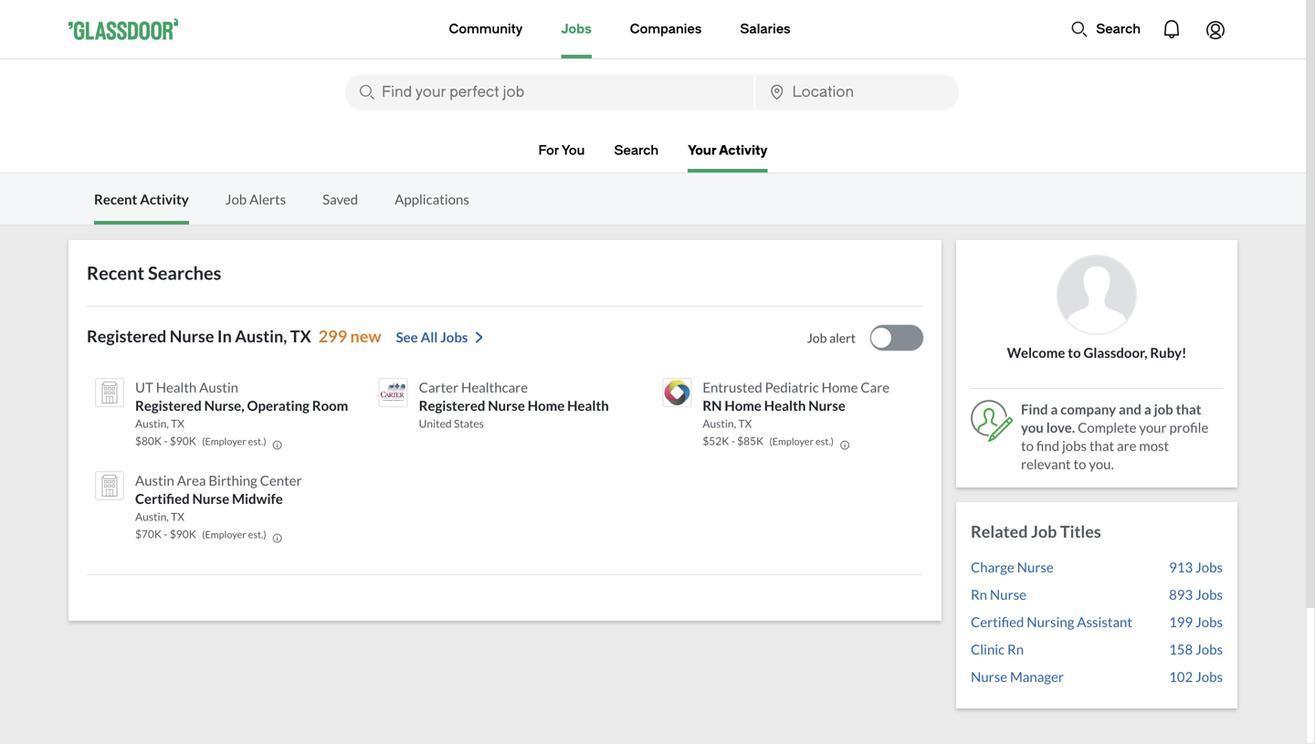 Task type: describe. For each thing, give the bounding box(es) containing it.
community link
[[449, 0, 523, 58]]

complete
[[1078, 419, 1136, 436]]

job alert
[[807, 330, 856, 346]]

199 jobs
[[1169, 614, 1223, 630]]

applications link
[[395, 191, 469, 207]]

related
[[971, 521, 1028, 542]]

rn nurse
[[971, 586, 1026, 603]]

tx inside the austin area birthing center certified nurse midwife austin, tx
[[171, 510, 184, 523]]

austin inside the austin area birthing center certified nurse midwife austin, tx
[[135, 472, 174, 489]]

relevant
[[1021, 456, 1071, 472]]

you
[[561, 143, 585, 158]]

1 horizontal spatial home
[[725, 397, 762, 414]]

that for job
[[1176, 401, 1201, 417]]

see all jobs link
[[396, 329, 486, 346]]

299
[[318, 326, 347, 346]]

health inside ut health austin registered nurse, operating room austin, tx
[[156, 379, 197, 395]]

welcome
[[1007, 344, 1065, 361]]

united
[[419, 417, 452, 430]]

ut health austin registered nurse, operating room austin, tx
[[135, 379, 348, 430]]

2 vertical spatial nurse
[[971, 668, 1007, 685]]

nurse for rn nurse
[[990, 586, 1026, 603]]

for you
[[538, 143, 585, 158]]

healthcare
[[461, 379, 528, 395]]

none field search location
[[756, 74, 959, 110]]

profile
[[1169, 419, 1209, 436]]

applications
[[395, 191, 469, 207]]

Search keyword field
[[345, 74, 754, 110]]

nurse inside carter healthcare registered nurse home health united states
[[488, 397, 525, 414]]

Search location field
[[756, 74, 959, 110]]

welcome to glassdoor, ruby!
[[1007, 344, 1187, 361]]

none field search keyword
[[345, 74, 754, 110]]

see
[[396, 329, 418, 345]]

registered up the ut
[[87, 326, 166, 346]]

jobs for rn nurse
[[1196, 586, 1223, 603]]

austin, right in
[[235, 326, 287, 346]]

manager
[[1010, 668, 1064, 685]]

$70k
[[135, 527, 162, 541]]

your activity
[[688, 143, 768, 158]]

recent searches
[[87, 262, 221, 284]]

carter
[[419, 379, 459, 395]]

2 vertical spatial to
[[1074, 456, 1086, 472]]

are
[[1117, 437, 1136, 454]]

registered inside ut health austin registered nurse, operating room austin, tx
[[135, 397, 202, 414]]

carter healthcare registered nurse home health united states
[[419, 379, 609, 430]]

$80k
[[135, 434, 162, 447]]

new
[[350, 326, 381, 346]]

$70k - $90k (employer est.)
[[135, 527, 266, 541]]

job alerts
[[225, 191, 286, 207]]

$52k - $85k (employer est.)
[[703, 434, 834, 447]]

jobs
[[1062, 437, 1087, 454]]

complete your profile to find jobs that are most relevant to you.
[[1021, 419, 1209, 472]]

entrusted pediatric home care rn home health nurse austin, tx
[[703, 379, 890, 430]]

$52k
[[703, 434, 729, 447]]

birthing
[[209, 472, 257, 489]]

activity for your activity
[[719, 143, 768, 158]]

job alerts link
[[225, 191, 286, 207]]

salaries
[[740, 21, 791, 37]]

find
[[1021, 401, 1048, 417]]

jobs up search keyword field
[[561, 21, 592, 37]]

your activity link
[[688, 143, 768, 173]]

nurse inside the austin area birthing center certified nurse midwife austin, tx
[[192, 490, 229, 507]]

health inside carter healthcare registered nurse home health united states
[[567, 397, 609, 414]]

area
[[177, 472, 206, 489]]

austin area birthing center certified nurse midwife austin, tx
[[135, 472, 302, 523]]

jobs for charge nurse
[[1196, 559, 1223, 575]]

midwife
[[232, 490, 283, 507]]

certified
[[971, 614, 1024, 630]]

$80k - $90k (employer est.)
[[135, 434, 266, 447]]

titles
[[1060, 521, 1101, 542]]

pediatric
[[765, 379, 819, 395]]

913 jobs
[[1169, 559, 1223, 575]]

assistant
[[1077, 614, 1132, 630]]

- for nurse,
[[164, 434, 168, 447]]

(employer for operating
[[202, 436, 246, 447]]

nurse for charge nurse
[[1017, 559, 1054, 575]]

ruby!
[[1150, 344, 1187, 361]]

for
[[538, 143, 559, 158]]

jobs for clinic rn
[[1196, 641, 1223, 658]]

0 vertical spatial to
[[1068, 344, 1081, 361]]

$85k
[[737, 434, 764, 447]]

jobs right all
[[440, 329, 468, 345]]

102 jobs
[[1169, 668, 1223, 685]]

glassdoor,
[[1084, 344, 1147, 361]]

recent activity
[[94, 191, 189, 207]]

1 vertical spatial rn
[[1007, 641, 1024, 658]]

certified nursing assistant
[[971, 614, 1132, 630]]

2 horizontal spatial job
[[1031, 521, 1057, 542]]



Task type: vqa. For each thing, say whether or not it's contained in the screenshot.
the est.) inside the '$70K - $90K (Employer est.)'
yes



Task type: locate. For each thing, give the bounding box(es) containing it.
0 vertical spatial search
[[1096, 21, 1141, 37]]

893 jobs
[[1169, 586, 1223, 603]]

(employer down the austin area birthing center certified nurse midwife austin, tx
[[202, 529, 246, 541]]

0 horizontal spatial a
[[1051, 401, 1058, 417]]

1 horizontal spatial none field
[[756, 74, 959, 110]]

nursing
[[1027, 614, 1074, 630]]

search
[[1096, 21, 1141, 37], [614, 143, 659, 158]]

to down you
[[1021, 437, 1034, 454]]

austin
[[199, 379, 238, 395], [135, 472, 174, 489]]

est.) for room
[[248, 436, 266, 447]]

a
[[1051, 401, 1058, 417], [1144, 401, 1151, 417]]

102
[[1169, 668, 1193, 685]]

158 jobs
[[1169, 641, 1223, 658]]

austin, inside the entrusted pediatric home care rn home health nurse austin, tx
[[703, 417, 736, 430]]

1 horizontal spatial austin
[[199, 379, 238, 395]]

tx left 299 on the top
[[290, 326, 311, 346]]

0 horizontal spatial austin
[[135, 472, 174, 489]]

jobs right 158
[[1196, 641, 1223, 658]]

job left alerts
[[225, 191, 247, 207]]

0 horizontal spatial job
[[225, 191, 247, 207]]

registered inside carter healthcare registered nurse home health united states
[[419, 397, 485, 414]]

nurse inside the entrusted pediatric home care rn home health nurse austin, tx
[[808, 397, 846, 414]]

ut
[[135, 379, 153, 395]]

entrusted
[[703, 379, 762, 395]]

0 horizontal spatial that
[[1089, 437, 1114, 454]]

jobs right '893'
[[1196, 586, 1223, 603]]

$90k right $70k
[[170, 527, 196, 541]]

0 vertical spatial job
[[225, 191, 247, 207]]

est.) for health
[[816, 436, 834, 447]]

None field
[[345, 74, 754, 110], [756, 74, 959, 110]]

austin, inside ut health austin registered nurse, operating room austin, tx
[[135, 417, 169, 430]]

that
[[1176, 401, 1201, 417], [1089, 437, 1114, 454]]

and
[[1119, 401, 1141, 417]]

center
[[260, 472, 302, 489]]

0 horizontal spatial rn
[[971, 586, 987, 603]]

est.) down the entrusted pediatric home care rn home health nurse austin, tx
[[816, 436, 834, 447]]

jobs right 199 at the right bottom
[[1196, 614, 1223, 630]]

- for certified
[[164, 527, 168, 541]]

(employer inside the $80k - $90k (employer est.)
[[202, 436, 246, 447]]

operating
[[247, 397, 309, 414]]

1 horizontal spatial health
[[567, 397, 609, 414]]

most
[[1139, 437, 1169, 454]]

recent left searches
[[87, 262, 144, 284]]

entrusted pediatric home care logo image
[[662, 378, 692, 407]]

tx down certified
[[171, 510, 184, 523]]

0 vertical spatial austin
[[199, 379, 238, 395]]

jobs right 102
[[1196, 668, 1223, 685]]

jobs link
[[561, 0, 592, 58]]

health
[[156, 379, 197, 395], [567, 397, 609, 414], [764, 397, 806, 414]]

1 vertical spatial $90k
[[170, 527, 196, 541]]

199
[[1169, 614, 1193, 630]]

est.) inside $52k - $85k (employer est.)
[[816, 436, 834, 447]]

- right $70k
[[164, 527, 168, 541]]

search inside search 'button'
[[1096, 21, 1141, 37]]

rn
[[703, 397, 722, 414]]

job for job alert
[[807, 330, 827, 346]]

austin,
[[235, 326, 287, 346], [135, 417, 169, 430], [703, 417, 736, 430], [135, 510, 169, 523]]

(employer down nurse,
[[202, 436, 246, 447]]

job
[[1154, 401, 1173, 417]]

registered down the carter
[[419, 397, 485, 414]]

rn up "nurse manager"
[[1007, 641, 1024, 658]]

nurse left in
[[170, 326, 214, 346]]

charge
[[971, 559, 1014, 575]]

1 vertical spatial that
[[1089, 437, 1114, 454]]

$90k
[[170, 434, 196, 447], [170, 527, 196, 541]]

1 none field from the left
[[345, 74, 754, 110]]

est.) for midwife
[[248, 529, 266, 541]]

- for rn
[[731, 434, 735, 447]]

0 vertical spatial nurse
[[1017, 559, 1054, 575]]

job left titles
[[1031, 521, 1057, 542]]

registered down the ut
[[135, 397, 202, 414]]

activity up recent searches
[[140, 191, 189, 207]]

0 horizontal spatial none field
[[345, 74, 754, 110]]

to right welcome
[[1068, 344, 1081, 361]]

$90k for nurse,
[[170, 434, 196, 447]]

0 vertical spatial $90k
[[170, 434, 196, 447]]

2 horizontal spatial home
[[822, 379, 858, 395]]

2 horizontal spatial health
[[764, 397, 806, 414]]

est.) inside the $80k - $90k (employer est.)
[[248, 436, 266, 447]]

- left $85k
[[731, 434, 735, 447]]

carter healthcare logo image
[[379, 378, 408, 407]]

community
[[449, 21, 523, 37]]

1 a from the left
[[1051, 401, 1058, 417]]

austin, inside the austin area birthing center certified nurse midwife austin, tx
[[135, 510, 169, 523]]

0 vertical spatial activity
[[719, 143, 768, 158]]

1 horizontal spatial job
[[807, 330, 827, 346]]

0 horizontal spatial home
[[528, 397, 565, 414]]

clinic rn
[[971, 641, 1024, 658]]

1 horizontal spatial a
[[1144, 401, 1151, 417]]

all
[[421, 329, 438, 345]]

(employer inside $52k - $85k (employer est.)
[[769, 436, 814, 447]]

austin inside ut health austin registered nurse, operating room austin, tx
[[199, 379, 238, 395]]

tx inside the entrusted pediatric home care rn home health nurse austin, tx
[[738, 417, 752, 430]]

recent for recent activity
[[94, 191, 137, 207]]

related job titles
[[971, 521, 1101, 542]]

(employer for home
[[769, 436, 814, 447]]

companies link
[[630, 0, 702, 58]]

$90k for certified
[[170, 527, 196, 541]]

austin up certified
[[135, 472, 174, 489]]

love.
[[1046, 419, 1075, 436]]

home down entrusted
[[725, 397, 762, 414]]

rn
[[971, 586, 987, 603], [1007, 641, 1024, 658]]

recent activity link
[[94, 191, 189, 225]]

est.) inside $70k - $90k (employer est.)
[[248, 529, 266, 541]]

2 a from the left
[[1144, 401, 1151, 417]]

0 horizontal spatial search
[[614, 143, 659, 158]]

search button
[[1061, 11, 1150, 47]]

1 $90k from the top
[[170, 434, 196, 447]]

austin, up $52k
[[703, 417, 736, 430]]

(employer for nurse
[[202, 529, 246, 541]]

for you link
[[538, 143, 585, 169]]

recent
[[94, 191, 137, 207], [87, 262, 144, 284]]

est.) down midwife
[[248, 529, 266, 541]]

nurse,
[[204, 397, 244, 414]]

tx up $85k
[[738, 417, 752, 430]]

1 horizontal spatial search
[[1096, 21, 1141, 37]]

0 horizontal spatial activity
[[140, 191, 189, 207]]

to down jobs
[[1074, 456, 1086, 472]]

home left care
[[822, 379, 858, 395]]

158
[[1169, 641, 1193, 658]]

nurse down healthcare
[[488, 397, 525, 414]]

alerts
[[249, 191, 286, 207]]

job
[[225, 191, 247, 207], [807, 330, 827, 346], [1031, 521, 1057, 542]]

charge nurse
[[971, 559, 1054, 575]]

find
[[1036, 437, 1059, 454]]

find a company and a job that you love.
[[1021, 401, 1201, 436]]

1 vertical spatial recent
[[87, 262, 144, 284]]

913
[[1169, 559, 1193, 575]]

a left job
[[1144, 401, 1151, 417]]

2 none field from the left
[[756, 74, 959, 110]]

jobs right 913 at the right bottom of page
[[1196, 559, 1223, 575]]

nurse down area at bottom left
[[192, 490, 229, 507]]

est.) down ut health austin registered nurse, operating room austin, tx
[[248, 436, 266, 447]]

job for job alerts
[[225, 191, 247, 207]]

searches
[[148, 262, 221, 284]]

jobs for certified nursing assistant
[[1196, 614, 1223, 630]]

in
[[217, 326, 232, 346]]

that inside the find a company and a job that you love.
[[1176, 401, 1201, 417]]

you.
[[1089, 456, 1114, 472]]

companies
[[630, 21, 702, 37]]

0 vertical spatial that
[[1176, 401, 1201, 417]]

home inside carter healthcare registered nurse home health united states
[[528, 397, 565, 414]]

alert
[[829, 330, 856, 346]]

jobs for nurse manager
[[1196, 668, 1223, 685]]

states
[[454, 417, 484, 430]]

austin up nurse,
[[199, 379, 238, 395]]

that for jobs
[[1089, 437, 1114, 454]]

tx up the $80k - $90k (employer est.)
[[171, 417, 184, 430]]

registered nurse in austin, tx 299 new
[[87, 326, 381, 346]]

1 horizontal spatial that
[[1176, 401, 1201, 417]]

health right the ut
[[156, 379, 197, 395]]

austin, up $70k
[[135, 510, 169, 523]]

rn down charge
[[971, 586, 987, 603]]

company
[[1060, 401, 1116, 417]]

certified
[[135, 490, 190, 507]]

activity right your
[[719, 143, 768, 158]]

(employer down the entrusted pediatric home care rn home health nurse austin, tx
[[769, 436, 814, 447]]

activity
[[719, 143, 768, 158], [140, 191, 189, 207]]

health inside the entrusted pediatric home care rn home health nurse austin, tx
[[764, 397, 806, 414]]

0 vertical spatial rn
[[971, 586, 987, 603]]

1 vertical spatial job
[[807, 330, 827, 346]]

see all jobs
[[396, 329, 468, 345]]

(employer inside $70k - $90k (employer est.)
[[202, 529, 246, 541]]

1 horizontal spatial rn
[[1007, 641, 1024, 658]]

nurse down related job titles
[[1017, 559, 1054, 575]]

job left alert
[[807, 330, 827, 346]]

room
[[312, 397, 348, 414]]

jobs
[[561, 21, 592, 37], [440, 329, 468, 345], [1196, 559, 1223, 575], [1196, 586, 1223, 603], [1196, 614, 1223, 630], [1196, 641, 1223, 658], [1196, 668, 1223, 685]]

0 horizontal spatial health
[[156, 379, 197, 395]]

tx
[[290, 326, 311, 346], [171, 417, 184, 430], [738, 417, 752, 430], [171, 510, 184, 523]]

1 vertical spatial to
[[1021, 437, 1034, 454]]

nurse down pediatric
[[808, 397, 846, 414]]

saved link
[[322, 191, 358, 207]]

your
[[688, 143, 716, 158]]

your
[[1139, 419, 1167, 436]]

nurse down clinic
[[971, 668, 1007, 685]]

health left the entrusted pediatric home care logo
[[567, 397, 609, 414]]

clinic
[[971, 641, 1005, 658]]

893
[[1169, 586, 1193, 603]]

1 vertical spatial search
[[614, 143, 659, 158]]

2 vertical spatial job
[[1031, 521, 1057, 542]]

- right $80k
[[164, 434, 168, 447]]

2 $90k from the top
[[170, 527, 196, 541]]

home down healthcare
[[528, 397, 565, 414]]

recent inside recent activity link
[[94, 191, 137, 207]]

nurse manager
[[971, 668, 1064, 685]]

nurse down charge nurse
[[990, 586, 1026, 603]]

search link
[[614, 143, 659, 169]]

health down pediatric
[[764, 397, 806, 414]]

salaries link
[[740, 0, 791, 58]]

that inside complete your profile to find jobs that are most relevant to you.
[[1089, 437, 1114, 454]]

austin, up $80k
[[135, 417, 169, 430]]

1 vertical spatial austin
[[135, 472, 174, 489]]

0 vertical spatial recent
[[94, 191, 137, 207]]

est.)
[[248, 436, 266, 447], [816, 436, 834, 447], [248, 529, 266, 541]]

that up profile
[[1176, 401, 1201, 417]]

1 horizontal spatial activity
[[719, 143, 768, 158]]

home
[[822, 379, 858, 395], [528, 397, 565, 414], [725, 397, 762, 414]]

that up the you.
[[1089, 437, 1114, 454]]

1 vertical spatial nurse
[[990, 586, 1026, 603]]

$90k right $80k
[[170, 434, 196, 447]]

recent up recent searches
[[94, 191, 137, 207]]

1 vertical spatial activity
[[140, 191, 189, 207]]

recent for recent searches
[[87, 262, 144, 284]]

tx inside ut health austin registered nurse, operating room austin, tx
[[171, 417, 184, 430]]

a up love.
[[1051, 401, 1058, 417]]

activity for recent activity
[[140, 191, 189, 207]]



